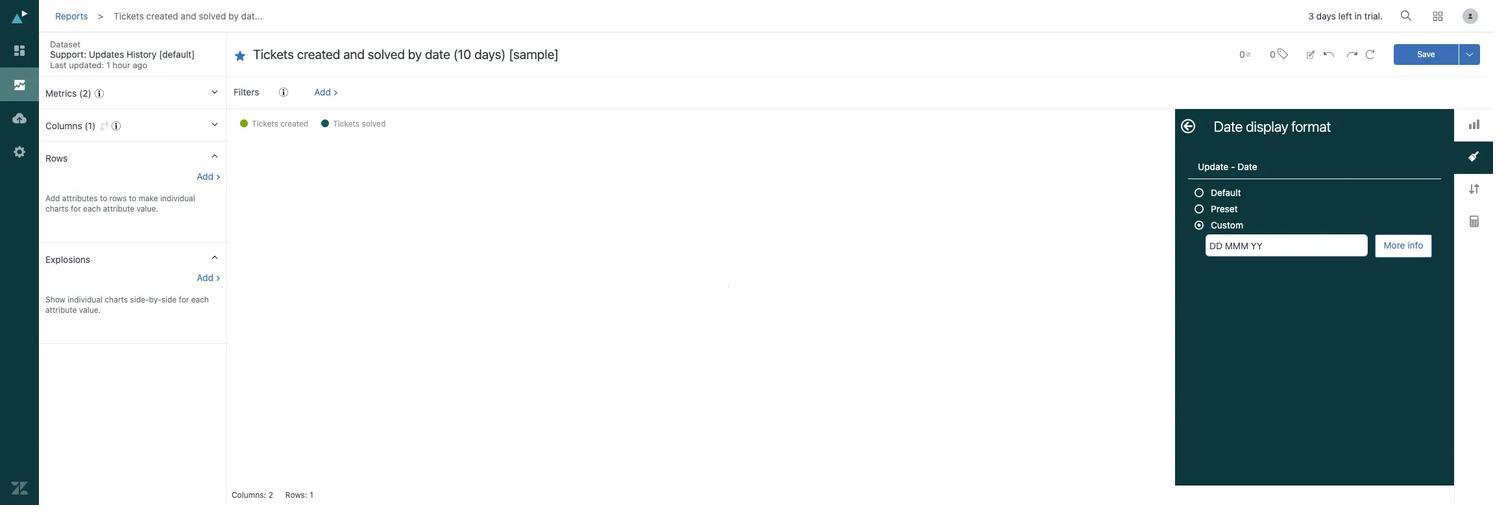 Task type: describe. For each thing, give the bounding box(es) containing it.
zendesk image
[[11, 480, 28, 497]]

attribute inside "show individual charts side-by-side for each attribute value."
[[45, 305, 77, 315]]

1 inside dataset support: updates history [default] last updated: 1 hour ago
[[106, 60, 110, 70]]

0 horizontal spatial open in-app guide image
[[95, 89, 104, 98]]

columns: 2
[[232, 490, 273, 500]]

3
[[1309, 11, 1314, 22]]

updated:
[[69, 60, 104, 70]]

1 vertical spatial date
[[1238, 161, 1258, 172]]

2 to from the left
[[129, 193, 136, 203]]

0 for 0 popup button
[[1240, 48, 1246, 59]]

open in-app guide image
[[279, 88, 288, 97]]

more
[[1384, 240, 1406, 251]]

format
[[1292, 118, 1332, 135]]

more info button
[[1375, 234, 1433, 258]]

columns:
[[232, 490, 266, 500]]

left
[[1339, 11, 1353, 22]]

rows
[[45, 153, 68, 164]]

attributes
[[62, 193, 98, 203]]

tickets for tickets created
[[252, 119, 278, 129]]

1 vertical spatial solved
[[362, 119, 386, 129]]

individual inside "show individual charts side-by-side for each attribute value."
[[68, 295, 103, 304]]

0 button
[[1265, 40, 1294, 68]]

default
[[1211, 187, 1242, 198]]

calc image
[[1470, 216, 1479, 227]]

arrows image
[[1469, 184, 1480, 194]]

hour
[[113, 60, 130, 70]]

rows:
[[286, 490, 307, 500]]

1 to from the left
[[100, 193, 107, 203]]

for inside "show individual charts side-by-side for each attribute value."
[[179, 295, 189, 304]]

for inside add attributes to rows to make individual charts for each attribute value.
[[71, 204, 81, 214]]

more info
[[1384, 240, 1424, 251]]

reports image
[[11, 76, 28, 93]]

days
[[1317, 11, 1337, 22]]

(2)
[[79, 88, 91, 99]]

charts inside add attributes to rows to make individual charts for each attribute value.
[[45, 204, 69, 214]]

1 horizontal spatial 1
[[310, 490, 313, 500]]

metrics (2)
[[45, 88, 91, 99]]

updates
[[89, 49, 124, 60]]

value. inside "show individual charts side-by-side for each attribute value."
[[79, 305, 101, 315]]

zendesk products image
[[1434, 12, 1443, 21]]

metrics
[[45, 88, 77, 99]]

explosions
[[45, 254, 90, 265]]

save group
[[1394, 44, 1481, 65]]

tickets created and solved by dat...
[[114, 10, 263, 21]]

show
[[45, 295, 65, 304]]

side-
[[130, 295, 149, 304]]

created for tickets created
[[281, 119, 309, 129]]

add inside add attributes to rows to make individual charts for each attribute value.
[[45, 193, 60, 203]]

admin image
[[11, 143, 28, 160]]

individual inside add attributes to rows to make individual charts for each attribute value.
[[160, 193, 195, 203]]

each inside "show individual charts side-by-side for each attribute value."
[[191, 295, 209, 304]]

trial.
[[1365, 11, 1383, 22]]



Task type: locate. For each thing, give the bounding box(es) containing it.
attribute down show
[[45, 305, 77, 315]]

[default]
[[159, 49, 195, 60]]

charts
[[45, 204, 69, 214], [105, 295, 128, 304]]

3 days left in trial.
[[1309, 11, 1383, 22]]

charts down 'attributes'
[[45, 204, 69, 214]]

date
[[1215, 118, 1243, 135], [1238, 161, 1258, 172]]

value. down make
[[137, 204, 158, 214]]

0 horizontal spatial for
[[71, 204, 81, 214]]

tickets created
[[252, 119, 309, 129]]

by
[[229, 10, 239, 21]]

radio checked image
[[1195, 221, 1204, 230]]

1 horizontal spatial individual
[[160, 193, 195, 203]]

Search... field
[[1403, 6, 1416, 25]]

2 0 from the left
[[1270, 48, 1276, 59]]

individual
[[160, 193, 195, 203], [68, 295, 103, 304]]

to
[[100, 193, 107, 203], [129, 193, 136, 203]]

for down 'attributes'
[[71, 204, 81, 214]]

2 horizontal spatial tickets
[[333, 119, 360, 129]]

1 left hour
[[106, 60, 110, 70]]

-
[[1231, 161, 1236, 172]]

display
[[1246, 118, 1289, 135]]

date right -
[[1238, 161, 1258, 172]]

info
[[1408, 240, 1424, 251]]

individual right show
[[68, 295, 103, 304]]

1 horizontal spatial to
[[129, 193, 136, 203]]

1 horizontal spatial 0
[[1270, 48, 1276, 59]]

support:
[[50, 49, 86, 60]]

combined shape image
[[1469, 152, 1479, 162]]

rows: 1
[[286, 490, 313, 500]]

1 horizontal spatial charts
[[105, 295, 128, 304]]

to left rows
[[100, 193, 107, 203]]

arrow left3 image
[[1181, 119, 1196, 133]]

1 horizontal spatial each
[[191, 295, 209, 304]]

history
[[127, 49, 157, 60]]

value.
[[137, 204, 158, 214], [79, 305, 101, 315]]

arrow right14 image
[[216, 42, 227, 54]]

and
[[181, 10, 196, 21]]

each inside add attributes to rows to make individual charts for each attribute value.
[[83, 204, 101, 214]]

date display format
[[1215, 118, 1332, 135]]

charts left side-
[[105, 295, 128, 304]]

created for tickets created and solved by dat...
[[146, 10, 178, 21]]

1 vertical spatial for
[[179, 295, 189, 304]]

1 vertical spatial created
[[281, 119, 309, 129]]

value. down explosions
[[79, 305, 101, 315]]

radio unchecked image left default
[[1195, 188, 1204, 197]]

1 vertical spatial attribute
[[45, 305, 77, 315]]

for right the side
[[179, 295, 189, 304]]

each
[[83, 204, 101, 214], [191, 295, 209, 304]]

created
[[146, 10, 178, 21], [281, 119, 309, 129]]

individual right make
[[160, 193, 195, 203]]

1 vertical spatial charts
[[105, 295, 128, 304]]

1 vertical spatial individual
[[68, 295, 103, 304]]

radio unchecked image
[[1195, 188, 1204, 197], [1195, 205, 1204, 214]]

add attributes to rows to make individual charts for each attribute value.
[[45, 193, 195, 214]]

1 right rows:
[[310, 490, 313, 500]]

0 horizontal spatial each
[[83, 204, 101, 214]]

save
[[1418, 49, 1436, 59]]

tickets solved
[[333, 119, 386, 129]]

tickets
[[114, 10, 144, 21], [252, 119, 278, 129], [333, 119, 360, 129]]

add
[[314, 86, 331, 97], [197, 171, 214, 182], [45, 193, 60, 203], [197, 272, 214, 283]]

1 horizontal spatial attribute
[[103, 204, 134, 214]]

tickets for tickets solved
[[333, 119, 360, 129]]

0 horizontal spatial value.
[[79, 305, 101, 315]]

0 horizontal spatial to
[[100, 193, 107, 203]]

dat...
[[241, 10, 263, 21]]

0 horizontal spatial tickets
[[114, 10, 144, 21]]

1 vertical spatial value.
[[79, 305, 101, 315]]

0 vertical spatial solved
[[199, 10, 226, 21]]

1 horizontal spatial value.
[[137, 204, 158, 214]]

each down 'attributes'
[[83, 204, 101, 214]]

open in-app guide image right (2) on the top left
[[95, 89, 104, 98]]

0 vertical spatial value.
[[137, 204, 158, 214]]

reports
[[55, 10, 88, 21]]

dataset
[[50, 39, 80, 49]]

1 radio unchecked image from the top
[[1195, 188, 1204, 197]]

attribute inside add attributes to rows to make individual charts for each attribute value.
[[103, 204, 134, 214]]

open in-app guide image right the (1)
[[112, 121, 121, 130]]

graph image
[[1469, 119, 1480, 129]]

2 radio unchecked image from the top
[[1195, 205, 1204, 214]]

side
[[161, 295, 177, 304]]

0 inside button
[[1270, 48, 1276, 59]]

0 vertical spatial charts
[[45, 204, 69, 214]]

0 horizontal spatial solved
[[199, 10, 226, 21]]

0 inside popup button
[[1240, 48, 1246, 59]]

to right rows
[[129, 193, 136, 203]]

columns (1)
[[45, 120, 96, 131]]

0 horizontal spatial 1
[[106, 60, 110, 70]]

save button
[[1394, 44, 1459, 65]]

attribute
[[103, 204, 134, 214], [45, 305, 77, 315]]

by-
[[149, 295, 161, 304]]

show individual charts side-by-side for each attribute value.
[[45, 295, 209, 315]]

1 vertical spatial 1
[[310, 490, 313, 500]]

0 vertical spatial attribute
[[103, 204, 134, 214]]

1 horizontal spatial open in-app guide image
[[112, 121, 121, 130]]

1 horizontal spatial tickets
[[252, 119, 278, 129]]

charts inside "show individual charts side-by-side for each attribute value."
[[105, 295, 128, 304]]

date left display
[[1215, 118, 1243, 135]]

columns
[[45, 120, 82, 131]]

0 vertical spatial 1
[[106, 60, 110, 70]]

(1)
[[85, 120, 96, 131]]

1 vertical spatial open in-app guide image
[[112, 121, 121, 130]]

1 vertical spatial radio unchecked image
[[1195, 205, 1204, 214]]

update - date
[[1198, 161, 1258, 172]]

filters
[[234, 86, 259, 97]]

1 vertical spatial each
[[191, 295, 209, 304]]

0 vertical spatial for
[[71, 204, 81, 214]]

0 horizontal spatial charts
[[45, 204, 69, 214]]

1 horizontal spatial created
[[281, 119, 309, 129]]

2
[[269, 490, 273, 500]]

for
[[71, 204, 81, 214], [179, 295, 189, 304]]

1 0 from the left
[[1240, 48, 1246, 59]]

0 vertical spatial date
[[1215, 118, 1243, 135]]

1 horizontal spatial solved
[[362, 119, 386, 129]]

0 vertical spatial radio unchecked image
[[1195, 188, 1204, 197]]

attribute down rows
[[103, 204, 134, 214]]

rows
[[109, 193, 127, 203]]

each right the side
[[191, 295, 209, 304]]

1
[[106, 60, 110, 70], [310, 490, 313, 500]]

preset
[[1211, 203, 1238, 214]]

radio unchecked image for preset
[[1195, 205, 1204, 214]]

custom
[[1211, 220, 1244, 231]]

created down open in-app guide icon
[[281, 119, 309, 129]]

0 horizontal spatial individual
[[68, 295, 103, 304]]

tickets for tickets created and solved by dat...
[[114, 10, 144, 21]]

0 right 0 popup button
[[1270, 48, 1276, 59]]

datasets image
[[11, 110, 28, 127]]

0
[[1240, 48, 1246, 59], [1270, 48, 1276, 59]]

0 vertical spatial individual
[[160, 193, 195, 203]]

radio unchecked image up radio checked image
[[1195, 205, 1204, 214]]

make
[[139, 193, 158, 203]]

dashboard image
[[11, 42, 28, 59]]

0 horizontal spatial 0
[[1240, 48, 1246, 59]]

open in-app guide image
[[95, 89, 104, 98], [112, 121, 121, 130]]

0 vertical spatial open in-app guide image
[[95, 89, 104, 98]]

0 horizontal spatial attribute
[[45, 305, 77, 315]]

ago
[[133, 60, 147, 70]]

created left and
[[146, 10, 178, 21]]

last
[[50, 60, 67, 70]]

other options image
[[1465, 49, 1476, 59]]

dataset support: updates history [default] last updated: 1 hour ago
[[50, 39, 195, 70]]

1 horizontal spatial for
[[179, 295, 189, 304]]

0 for 0 button
[[1270, 48, 1276, 59]]

0 left 0 button
[[1240, 48, 1246, 59]]

update
[[1198, 161, 1229, 172]]

solved
[[199, 10, 226, 21], [362, 119, 386, 129]]

radio unchecked image for default
[[1195, 188, 1204, 197]]

in
[[1355, 11, 1362, 22]]

None text field
[[253, 46, 1214, 63], [1206, 234, 1368, 257], [253, 46, 1214, 63], [1206, 234, 1368, 257]]

0 vertical spatial each
[[83, 204, 101, 214]]

0 horizontal spatial created
[[146, 10, 178, 21]]

0 button
[[1234, 41, 1257, 67]]

value. inside add attributes to rows to make individual charts for each attribute value.
[[137, 204, 158, 214]]

0 vertical spatial created
[[146, 10, 178, 21]]



Task type: vqa. For each thing, say whether or not it's contained in the screenshot.
Shortcuts
no



